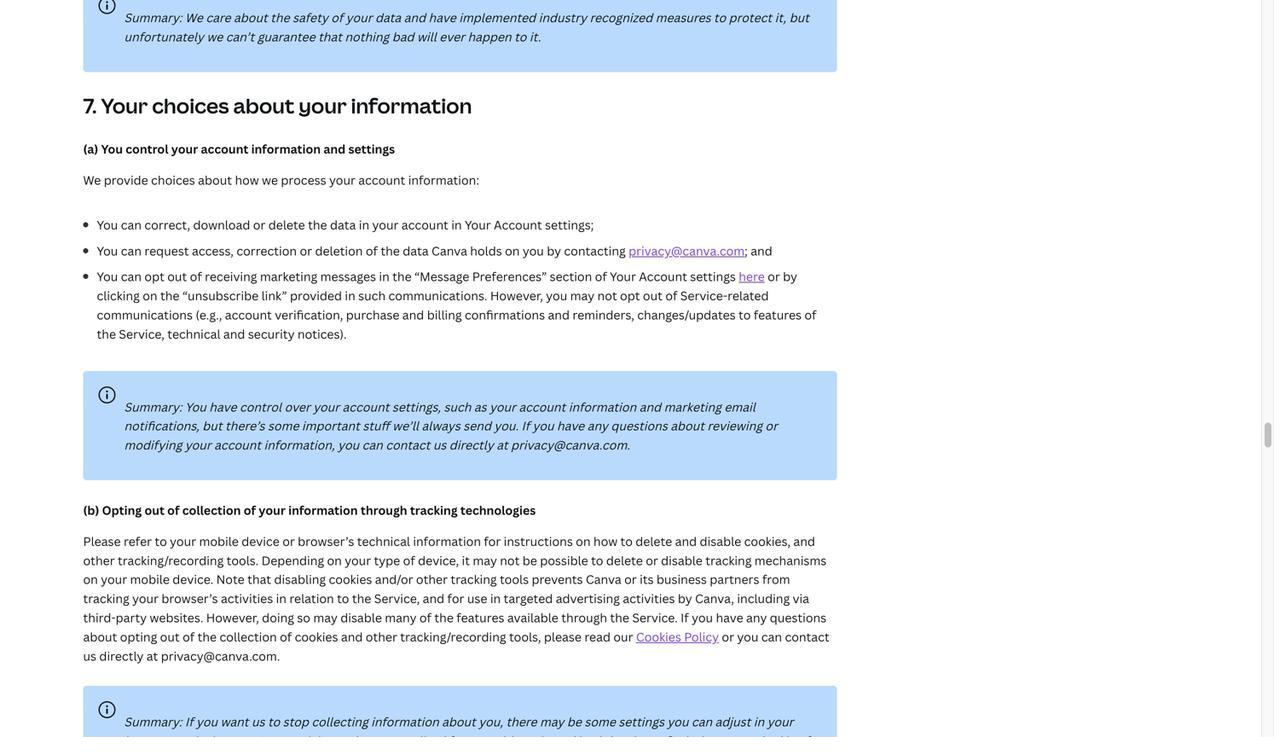 Task type: locate. For each thing, give the bounding box(es) containing it.
1 vertical spatial at
[[147, 648, 158, 664]]

1 vertical spatial service,
[[374, 591, 420, 607]]

1 horizontal spatial canva
[[432, 243, 468, 259]]

it inside summary: if you want us to stop collecting information about you, there may be some settings you can adjust in your browser or device. but canva might not be personalized for you without it, making it harder to find what you're looking for.
[[598, 733, 606, 737]]

0 horizontal spatial be
[[354, 733, 368, 737]]

cookies
[[329, 571, 372, 588], [295, 629, 338, 645]]

the right relation
[[352, 591, 372, 607]]

and inside the summary: we care about the safety of your data and have implemented industry recognized measures to protect it, but unfortunately we can't guarantee that nothing bad will ever happen to it.
[[404, 9, 426, 26]]

directly inside or you can contact us directly at privacy@canva.com.
[[99, 648, 144, 664]]

looking
[[761, 733, 802, 737]]

opt down request
[[145, 269, 165, 285]]

0 horizontal spatial through
[[361, 502, 408, 518]]

such up 'purchase'
[[358, 288, 386, 304]]

some up making
[[585, 714, 616, 730]]

it inside please refer to your mobile device or browser's technical information for instructions on how to delete and disable cookies, and other tracking/recording tools. depending on your type of device, it may not be possible to delete or disable tracking mechanisms on your mobile device. note that disabling cookies and/or other tracking tools prevents canva or its business partners from tracking your browser's activities in relation to the service, and for use in targeted advertising activities by canva, including via third-party websites. however, doing so may disable many of the features available through the service. if you have any questions about opting out of the collection of cookies and other tracking/recording tools, please read our
[[462, 552, 470, 569]]

you can request access, correction or deletion of the data canva holds on you by contacting privacy@canva.com ; and
[[97, 243, 773, 259]]

you inside "summary: you have control over your account settings, such as your account information and marketing email notifications, but there's some important stuff we'll always send you. if you have any questions about reviewing or modifying your account information, you can contact us directly at privacy@canva.com."
[[185, 399, 206, 415]]

canva,
[[695, 591, 735, 607]]

0 horizontal spatial we
[[83, 172, 101, 188]]

can inside or you can contact us directly at privacy@canva.com.
[[762, 629, 783, 645]]

canva up advertising
[[586, 571, 622, 588]]

verification,
[[275, 307, 343, 323]]

0 vertical spatial control
[[126, 141, 169, 157]]

canva up "message on the top left
[[432, 243, 468, 259]]

0 horizontal spatial at
[[147, 648, 158, 664]]

collecting
[[312, 714, 368, 730]]

0 horizontal spatial by
[[547, 243, 561, 259]]

have inside the summary: we care about the safety of your data and have implemented industry recognized measures to protect it, but unfortunately we can't guarantee that nothing bad will ever happen to it.
[[429, 9, 456, 26]]

to inside or by clicking on the "unsubscribe link" provided in such communications. however, you may not opt out of service-related communications (e.g., account verification, purchase and billing confirmations and reminders, changes/updates to features of the service, technical and security notices).
[[739, 307, 751, 323]]

0 vertical spatial that
[[318, 29, 342, 45]]

can inside summary: if you want us to stop collecting information about you, there may be some settings you can adjust in your browser or device. but canva might not be personalized for you without it, making it harder to find what you're looking for.
[[692, 714, 713, 730]]

can inside "summary: you have control over your account settings, such as your account information and marketing email notifications, but there's some important stuff we'll always send you. if you have any questions about reviewing or modifying your account information, you can contact us directly at privacy@canva.com."
[[362, 437, 383, 453]]

have up 'ever' at left
[[429, 9, 456, 26]]

settings
[[349, 141, 395, 157], [691, 269, 736, 285], [619, 714, 665, 730]]

how inside please refer to your mobile device or browser's technical information for instructions on how to delete and disable cookies, and other tracking/recording tools. depending on your type of device, it may not be possible to delete or disable tracking mechanisms on your mobile device. note that disabling cookies and/or other tracking tools prevents canva or its business partners from tracking your browser's activities in relation to the service, and for use in targeted advertising activities by canva, including via third-party websites. however, doing so may disable many of the features available through the service. if you have any questions about opting out of the collection of cookies and other tracking/recording tools, please read our
[[594, 533, 618, 549]]

1 vertical spatial it,
[[539, 733, 551, 737]]

your down please
[[101, 571, 127, 588]]

your
[[101, 92, 148, 119], [465, 217, 491, 233], [610, 269, 636, 285]]

1 vertical spatial that
[[248, 571, 271, 588]]

process
[[281, 172, 326, 188]]

marketing up reviewing
[[664, 399, 722, 415]]

0 vertical spatial choices
[[152, 92, 229, 119]]

changes/updates
[[638, 307, 736, 323]]

we left "care"
[[185, 9, 203, 26]]

through down advertising
[[562, 610, 608, 626]]

1 vertical spatial questions
[[770, 610, 827, 626]]

please
[[83, 533, 121, 549]]

information
[[351, 92, 472, 119], [251, 141, 321, 157], [569, 399, 637, 415], [288, 502, 358, 518], [413, 533, 481, 549], [371, 714, 439, 730]]

settings;
[[545, 217, 594, 233]]

privacy@canva.com.
[[511, 437, 631, 453], [161, 648, 280, 664]]

if up cookies policy link
[[681, 610, 689, 626]]

targeted
[[504, 591, 553, 607]]

other down please
[[83, 552, 115, 569]]

settings,
[[392, 399, 441, 415]]

2 activities from the left
[[623, 591, 675, 607]]

refer
[[124, 533, 152, 549]]

note
[[216, 571, 245, 588]]

directly inside "summary: you have control over your account settings, such as your account information and marketing email notifications, but there's some important stuff we'll always send you. if you have any questions about reviewing or modifying your account information, you can contact us directly at privacy@canva.com."
[[450, 437, 494, 453]]

on
[[505, 243, 520, 259], [143, 288, 157, 304], [576, 533, 591, 549], [327, 552, 342, 569], [83, 571, 98, 588]]

your inside the summary: we care about the safety of your data and have implemented industry recognized measures to protect it, but unfortunately we can't guarantee that nothing bad will ever happen to it.
[[346, 9, 372, 26]]

be up making
[[567, 714, 582, 730]]

or up the correction
[[253, 217, 266, 233]]

in inside or by clicking on the "unsubscribe link" provided in such communications. however, you may not opt out of service-related communications (e.g., account verification, purchase and billing confirmations and reminders, changes/updates to features of the service, technical and security notices).
[[345, 288, 356, 304]]

can up clicking
[[121, 269, 142, 285]]

1 horizontal spatial it
[[598, 733, 606, 737]]

other down 'many'
[[366, 629, 398, 645]]

;
[[745, 243, 748, 259]]

account up we provide choices about how we process your account information:
[[201, 141, 249, 157]]

about up the can't
[[234, 9, 268, 26]]

1 vertical spatial features
[[457, 610, 505, 626]]

0 vertical spatial we
[[207, 29, 223, 45]]

2 vertical spatial be
[[354, 733, 368, 737]]

via
[[793, 591, 810, 607]]

disable left 'many'
[[341, 610, 382, 626]]

summary: for summary: if you want us to stop collecting information about you, there may be some settings you can adjust in your browser or device. but canva might not be personalized for you without it, making it harder to find what you're looking for.
[[124, 714, 182, 730]]

about up (a) you control your account information and settings
[[233, 92, 295, 119]]

questions inside "summary: you have control over your account settings, such as your account information and marketing email notifications, but there's some important stuff we'll always send you. if you have any questions about reviewing or modifying your account information, you can contact us directly at privacy@canva.com."
[[611, 418, 668, 434]]

for left use
[[448, 591, 465, 607]]

service,
[[119, 326, 165, 342], [374, 591, 420, 607]]

not up reminders,
[[598, 288, 617, 304]]

that down safety on the top left of the page
[[318, 29, 342, 45]]

0 vertical spatial canva
[[432, 243, 468, 259]]

2 horizontal spatial not
[[598, 288, 617, 304]]

or inside summary: if you want us to stop collecting information about you, there may be some settings you can adjust in your browser or device. but canva might not be personalized for you without it, making it harder to find what you're looking for.
[[174, 733, 187, 737]]

choices up (a) you control your account information and settings
[[152, 92, 229, 119]]

privacy@canva.com. inside or you can contact us directly at privacy@canva.com.
[[161, 648, 280, 664]]

you inside or you can contact us directly at privacy@canva.com.
[[738, 629, 759, 645]]

reviewing
[[708, 418, 763, 434]]

settings up service-
[[691, 269, 736, 285]]

your inside summary: if you want us to stop collecting information about you, there may be some settings you can adjust in your browser or device. but canva might not be personalized for you without it, making it harder to find what you're looking for.
[[768, 714, 794, 730]]

you can opt out of receiving marketing messages in the "message preferences" section of your account settings here
[[97, 269, 765, 285]]

1 horizontal spatial control
[[240, 399, 282, 415]]

at down opting
[[147, 648, 158, 664]]

disable up 'business'
[[661, 552, 703, 569]]

by inside or by clicking on the "unsubscribe link" provided in such communications. however, you may not opt out of service-related communications (e.g., account verification, purchase and billing confirmations and reminders, changes/updates to features of the service, technical and security notices).
[[783, 269, 798, 285]]

by down 'business'
[[678, 591, 693, 607]]

1 horizontal spatial settings
[[619, 714, 665, 730]]

0 horizontal spatial canva
[[257, 733, 292, 737]]

1 horizontal spatial features
[[754, 307, 802, 323]]

opting
[[120, 629, 157, 645]]

marketing
[[260, 269, 318, 285], [664, 399, 722, 415]]

2 vertical spatial your
[[610, 269, 636, 285]]

have right you. at the bottom left
[[557, 418, 585, 434]]

summary: inside the summary: we care about the safety of your data and have implemented industry recognized measures to protect it, but unfortunately we can't guarantee that nothing bad will ever happen to it.
[[124, 9, 182, 26]]

may inside or by clicking on the "unsubscribe link" provided in such communications. however, you may not opt out of service-related communications (e.g., account verification, purchase and billing confirmations and reminders, changes/updates to features of the service, technical and security notices).
[[571, 288, 595, 304]]

1 vertical spatial not
[[500, 552, 520, 569]]

0 horizontal spatial mobile
[[130, 571, 170, 588]]

tracking
[[410, 502, 458, 518], [706, 552, 752, 569], [451, 571, 497, 588], [83, 591, 129, 607]]

canva inside please refer to your mobile device or browser's technical information for instructions on how to delete and disable cookies, and other tracking/recording tools. depending on your type of device, it may not be possible to delete or disable tracking mechanisms on your mobile device. note that disabling cookies and/or other tracking tools prevents canva or its business partners from tracking your browser's activities in relation to the service, and for use in targeted advertising activities by canva, including via third-party websites. however, doing so may disable many of the features available through the service. if you have any questions about opting out of the collection of cookies and other tracking/recording tools, please read our
[[586, 571, 622, 588]]

data inside the summary: we care about the safety of your data and have implemented industry recognized measures to protect it, but unfortunately we can't guarantee that nothing bad will ever happen to it.
[[375, 9, 401, 26]]

be inside please refer to your mobile device or browser's technical information for instructions on how to delete and disable cookies, and other tracking/recording tools. depending on your type of device, it may not be possible to delete or disable tracking mechanisms on your mobile device. note that disabling cookies and/or other tracking tools prevents canva or its business partners from tracking your browser's activities in relation to the service, and for use in targeted advertising activities by canva, including via third-party websites. however, doing so may disable many of the features available through the service. if you have any questions about opting out of the collection of cookies and other tracking/recording tools, please read our
[[523, 552, 537, 569]]

not inside or by clicking on the "unsubscribe link" provided in such communications. however, you may not opt out of service-related communications (e.g., account verification, purchase and billing confirmations and reminders, changes/updates to features of the service, technical and security notices).
[[598, 288, 617, 304]]

unfortunately
[[124, 29, 204, 45]]

may right the so
[[313, 610, 338, 626]]

stop
[[283, 714, 309, 730]]

tools.
[[227, 552, 259, 569]]

the up the our
[[610, 610, 630, 626]]

summary: up notifications, at the left
[[124, 399, 182, 415]]

on right depending
[[327, 552, 342, 569]]

device. down the want
[[189, 733, 230, 737]]

us inside or you can contact us directly at privacy@canva.com.
[[83, 648, 96, 664]]

0 vertical spatial technical
[[167, 326, 221, 342]]

0 vertical spatial data
[[375, 9, 401, 26]]

relation
[[290, 591, 334, 607]]

please
[[544, 629, 582, 645]]

your up process
[[299, 92, 347, 119]]

not up "tools"
[[500, 552, 520, 569]]

or right here link
[[768, 269, 781, 285]]

questions
[[611, 418, 668, 434], [770, 610, 827, 626]]

about inside please refer to your mobile device or browser's technical information for instructions on how to delete and disable cookies, and other tracking/recording tools. depending on your type of device, it may not be possible to delete or disable tracking mechanisms on your mobile device. note that disabling cookies and/or other tracking tools prevents canva or its business partners from tracking your browser's activities in relation to the service, and for use in targeted advertising activities by canva, including via third-party websites. however, doing so may disable many of the features available through the service. if you have any questions about opting out of the collection of cookies and other tracking/recording tools, please read our
[[83, 629, 117, 645]]

it, left making
[[539, 733, 551, 737]]

1 vertical spatial such
[[444, 399, 471, 415]]

such inside "summary: you have control over your account settings, such as your account information and marketing email notifications, but there's some important stuff we'll always send you. if you have any questions about reviewing or modifying your account information, you can contact us directly at privacy@canva.com."
[[444, 399, 471, 415]]

for right personalized
[[448, 733, 465, 737]]

1 vertical spatial summary:
[[124, 399, 182, 415]]

2 horizontal spatial by
[[783, 269, 798, 285]]

tracking/recording down refer
[[118, 552, 224, 569]]

2 vertical spatial data
[[403, 243, 429, 259]]

0 horizontal spatial settings
[[349, 141, 395, 157]]

1 vertical spatial through
[[562, 610, 608, 626]]

1 horizontal spatial contact
[[785, 629, 830, 645]]

be down instructions
[[523, 552, 537, 569]]

however, inside or by clicking on the "unsubscribe link" provided in such communications. however, you may not opt out of service-related communications (e.g., account verification, purchase and billing confirmations and reminders, changes/updates to features of the service, technical and security notices).
[[490, 288, 543, 304]]

summary: inside summary: if you want us to stop collecting information about you, there may be some settings you can adjust in your browser or device. but canva might not be personalized for you without it, making it harder to find what you're looking for.
[[124, 714, 182, 730]]

1 vertical spatial settings
[[691, 269, 736, 285]]

you for you can correct, download or delete the data in your account in your account settings;
[[97, 217, 118, 233]]

0 vertical spatial questions
[[611, 418, 668, 434]]

summary: inside "summary: you have control over your account settings, such as your account information and marketing email notifications, but there's some important stuff we'll always send you. if you have any questions about reviewing or modifying your account information, you can contact us directly at privacy@canva.com."
[[124, 399, 182, 415]]

it, inside the summary: we care about the safety of your data and have implemented industry recognized measures to protect it, but unfortunately we can't guarantee that nothing bad will ever happen to it.
[[775, 9, 787, 26]]

any inside please refer to your mobile device or browser's technical information for instructions on how to delete and disable cookies, and other tracking/recording tools. depending on your type of device, it may not be possible to delete or disable tracking mechanisms on your mobile device. note that disabling cookies and/or other tracking tools prevents canva or its business partners from tracking your browser's activities in relation to the service, and for use in targeted advertising activities by canva, including via third-party websites. however, doing so may disable many of the features available through the service. if you have any questions about opting out of the collection of cookies and other tracking/recording tools, please read our
[[747, 610, 767, 626]]

1 horizontal spatial questions
[[770, 610, 827, 626]]

on up possible
[[576, 533, 591, 549]]

account
[[494, 217, 542, 233], [639, 269, 688, 285]]

1 vertical spatial we
[[262, 172, 278, 188]]

2 vertical spatial for
[[448, 733, 465, 737]]

your down contacting
[[610, 269, 636, 285]]

about
[[234, 9, 268, 26], [233, 92, 295, 119], [198, 172, 232, 188], [671, 418, 705, 434], [83, 629, 117, 645], [442, 714, 476, 730]]

data
[[375, 9, 401, 26], [330, 217, 356, 233], [403, 243, 429, 259]]

1 vertical spatial account
[[639, 269, 688, 285]]

websites.
[[150, 610, 203, 626]]

3 summary: from the top
[[124, 714, 182, 730]]

you up policy
[[692, 610, 713, 626]]

(b)
[[83, 502, 99, 518]]

clicking
[[97, 288, 140, 304]]

your up important
[[313, 399, 340, 415]]

choices
[[152, 92, 229, 119], [151, 172, 195, 188]]

you down the including
[[738, 629, 759, 645]]

1 horizontal spatial service,
[[374, 591, 420, 607]]

1 horizontal spatial we
[[185, 9, 203, 26]]

1 vertical spatial but
[[202, 418, 222, 434]]

about inside "summary: you have control over your account settings, such as your account information and marketing email notifications, but there's some important stuff we'll always send you. if you have any questions about reviewing or modifying your account information, you can contact us directly at privacy@canva.com."
[[671, 418, 705, 434]]

0 horizontal spatial activities
[[221, 591, 273, 607]]

0 vertical spatial opt
[[145, 269, 165, 285]]

deletion
[[315, 243, 363, 259]]

account up holds
[[494, 217, 542, 233]]

about down (a) you control your account information and settings
[[198, 172, 232, 188]]

0 horizontal spatial us
[[83, 648, 96, 664]]

it left harder
[[598, 733, 606, 737]]

0 vertical spatial summary:
[[124, 9, 182, 26]]

but
[[233, 733, 254, 737]]

so
[[297, 610, 311, 626]]

technical inside or by clicking on the "unsubscribe link" provided in such communications. however, you may not opt out of service-related communications (e.g., account verification, purchase and billing confirmations and reminders, changes/updates to features of the service, technical and security notices).
[[167, 326, 221, 342]]

account up security
[[225, 307, 272, 323]]

0 horizontal spatial it,
[[539, 733, 551, 737]]

1 vertical spatial how
[[594, 533, 618, 549]]

2 vertical spatial us
[[252, 714, 265, 730]]

may down section
[[571, 288, 595, 304]]

1 vertical spatial any
[[747, 610, 767, 626]]

device. inside please refer to your mobile device or browser's technical information for instructions on how to delete and disable cookies, and other tracking/recording tools. depending on your type of device, it may not be possible to delete or disable tracking mechanisms on your mobile device. note that disabling cookies and/or other tracking tools prevents canva or its business partners from tracking your browser's activities in relation to the service, and for use in targeted advertising activities by canva, including via third-party websites. however, doing so may disable many of the features available through the service. if you have any questions about opting out of the collection of cookies and other tracking/recording tools, please read our
[[173, 571, 214, 588]]

you inside or by clicking on the "unsubscribe link" provided in such communications. however, you may not opt out of service-related communications (e.g., account verification, purchase and billing confirmations and reminders, changes/updates to features of the service, technical and security notices).
[[546, 288, 568, 304]]

0 horizontal spatial features
[[457, 610, 505, 626]]

disable up partners
[[700, 533, 742, 549]]

that inside the summary: we care about the safety of your data and have implemented industry recognized measures to protect it, but unfortunately we can't guarantee that nothing bad will ever happen to it.
[[318, 29, 342, 45]]

your up correct,
[[171, 141, 198, 157]]

your up nothing
[[346, 9, 372, 26]]

it
[[462, 552, 470, 569], [598, 733, 606, 737]]

out inside please refer to your mobile device or browser's technical information for instructions on how to delete and disable cookies, and other tracking/recording tools. depending on your type of device, it may not be possible to delete or disable tracking mechanisms on your mobile device. note that disabling cookies and/or other tracking tools prevents canva or its business partners from tracking your browser's activities in relation to the service, and for use in targeted advertising activities by canva, including via third-party websites. however, doing so may disable many of the features available through the service. if you have any questions about opting out of the collection of cookies and other tracking/recording tools, please read our
[[160, 629, 180, 645]]

by right here link
[[783, 269, 798, 285]]

0 vertical spatial but
[[790, 9, 810, 26]]

privacy@canva.com. down you. at the bottom left
[[511, 437, 631, 453]]

by down settings;
[[547, 243, 561, 259]]

0 vertical spatial any
[[588, 418, 608, 434]]

collection up tools.
[[182, 502, 241, 518]]

other down device,
[[416, 571, 448, 588]]

canva
[[432, 243, 468, 259], [586, 571, 622, 588], [257, 733, 292, 737]]

1 vertical spatial marketing
[[664, 399, 722, 415]]

it,
[[775, 9, 787, 26], [539, 733, 551, 737]]

2 summary: from the top
[[124, 399, 182, 415]]

some inside "summary: you have control over your account settings, such as your account information and marketing email notifications, but there's some important stuff we'll always send you. if you have any questions about reviewing or modifying your account information, you can contact us directly at privacy@canva.com."
[[268, 418, 299, 434]]

activities
[[221, 591, 273, 607], [623, 591, 675, 607]]

0 vertical spatial cookies
[[329, 571, 372, 588]]

0 vertical spatial however,
[[490, 288, 543, 304]]

data up deletion
[[330, 217, 356, 233]]

1 vertical spatial by
[[783, 269, 798, 285]]

1 horizontal spatial be
[[523, 552, 537, 569]]

have inside please refer to your mobile device or browser's technical information for instructions on how to delete and disable cookies, and other tracking/recording tools. depending on your type of device, it may not be possible to delete or disable tracking mechanisms on your mobile device. note that disabling cookies and/or other tracking tools prevents canva or its business partners from tracking your browser's activities in relation to the service, and for use in targeted advertising activities by canva, including via third-party websites. however, doing so may disable many of the features available through the service. if you have any questions about opting out of the collection of cookies and other tracking/recording tools, please read our
[[716, 610, 744, 626]]

0 horizontal spatial directly
[[99, 648, 144, 664]]

not inside summary: if you want us to stop collecting information about you, there may be some settings you can adjust in your browser or device. but canva might not be personalized for you without it, making it harder to find what you're looking for.
[[331, 733, 351, 737]]

summary: for summary: you have control over your account settings, such as your account information and marketing email notifications, but there's some important stuff we'll always send you. if you have any questions about reviewing or modifying your account information, you can contact us directly at privacy@canva.com.
[[124, 399, 182, 415]]

1 summary: from the top
[[124, 9, 182, 26]]

directly down opting
[[99, 648, 144, 664]]

if inside summary: if you want us to stop collecting information about you, there may be some settings you can adjust in your browser or device. but canva might not be personalized for you without it, making it harder to find what you're looking for.
[[185, 714, 193, 730]]

us for or
[[83, 648, 96, 664]]

us down always
[[433, 437, 447, 453]]

2 vertical spatial settings
[[619, 714, 665, 730]]

0 horizontal spatial privacy@canva.com.
[[161, 648, 280, 664]]

control up there's on the bottom left of page
[[240, 399, 282, 415]]

1 horizontal spatial if
[[522, 418, 530, 434]]

control up provide
[[126, 141, 169, 157]]

however, inside please refer to your mobile device or browser's technical information for instructions on how to delete and disable cookies, and other tracking/recording tools. depending on your type of device, it may not be possible to delete or disable tracking mechanisms on your mobile device. note that disabling cookies and/or other tracking tools prevents canva or its business partners from tracking your browser's activities in relation to the service, and for use in targeted advertising activities by canva, including via third-party websites. however, doing so may disable many of the features available through the service. if you have any questions about opting out of the collection of cookies and other tracking/recording tools, please read our
[[206, 610, 259, 626]]

us up but
[[252, 714, 265, 730]]

not inside please refer to your mobile device or browser's technical information for instructions on how to delete and disable cookies, and other tracking/recording tools. depending on your type of device, it may not be possible to delete or disable tracking mechanisms on your mobile device. note that disabling cookies and/or other tracking tools prevents canva or its business partners from tracking your browser's activities in relation to the service, and for use in targeted advertising activities by canva, including via third-party websites. however, doing so may disable many of the features available through the service. if you have any questions about opting out of the collection of cookies and other tracking/recording tools, please read our
[[500, 552, 520, 569]]

0 horizontal spatial that
[[248, 571, 271, 588]]

disable
[[700, 533, 742, 549], [661, 552, 703, 569], [341, 610, 382, 626]]

1 horizontal spatial through
[[562, 610, 608, 626]]

privacy@canva.com. down websites.
[[161, 648, 280, 664]]

1 horizontal spatial marketing
[[664, 399, 722, 415]]

however, down note
[[206, 610, 259, 626]]

1 vertical spatial opt
[[620, 288, 640, 304]]

from
[[763, 571, 791, 588]]

you inside please refer to your mobile device or browser's technical information for instructions on how to delete and disable cookies, and other tracking/recording tools. depending on your type of device, it may not be possible to delete or disable tracking mechanisms on your mobile device. note that disabling cookies and/or other tracking tools prevents canva or its business partners from tracking your browser's activities in relation to the service, and for use in targeted advertising activities by canva, including via third-party websites. however, doing so may disable many of the features available through the service. if you have any questions about opting out of the collection of cookies and other tracking/recording tools, please read our
[[692, 610, 713, 626]]

0 vertical spatial it
[[462, 552, 470, 569]]

summary: we care about the safety of your data and have implemented industry recognized measures to protect it, but unfortunately we can't guarantee that nothing bad will ever happen to it.
[[124, 9, 810, 45]]

1 vertical spatial data
[[330, 217, 356, 233]]

other
[[83, 552, 115, 569], [416, 571, 448, 588], [366, 629, 398, 645]]

0 horizontal spatial we
[[207, 29, 223, 45]]

0 vertical spatial privacy@canva.com.
[[511, 437, 631, 453]]

contact down we'll
[[386, 437, 430, 453]]

about inside the summary: we care about the safety of your data and have implemented industry recognized measures to protect it, but unfortunately we can't guarantee that nothing bad will ever happen to it.
[[234, 9, 268, 26]]

not
[[598, 288, 617, 304], [500, 552, 520, 569], [331, 733, 351, 737]]

0 horizontal spatial tracking/recording
[[118, 552, 224, 569]]

billing
[[427, 307, 462, 323]]

here
[[739, 269, 765, 285]]

in right messages at the left top of page
[[379, 269, 390, 285]]

how
[[235, 172, 259, 188], [594, 533, 618, 549]]

measures
[[656, 9, 711, 26]]

at
[[497, 437, 508, 453], [147, 648, 158, 664]]

0 horizontal spatial technical
[[167, 326, 221, 342]]

communications
[[97, 307, 193, 323]]

mobile down refer
[[130, 571, 170, 588]]

your up looking
[[768, 714, 794, 730]]

browser's down (b) opting out of collection of your information through tracking technologies
[[298, 533, 354, 549]]

always
[[422, 418, 461, 434]]

you for you can opt out of receiving marketing messages in the "message preferences" section of your account settings here
[[97, 269, 118, 285]]

be down collecting
[[354, 733, 368, 737]]

the
[[271, 9, 290, 26], [308, 217, 327, 233], [381, 243, 400, 259], [393, 269, 412, 285], [160, 288, 180, 304], [97, 326, 116, 342], [352, 591, 372, 607], [435, 610, 454, 626], [610, 610, 630, 626], [198, 629, 217, 645]]

on up the preferences"
[[505, 243, 520, 259]]

it, inside summary: if you want us to stop collecting information about you, there may be some settings you can adjust in your browser or device. but canva might not be personalized for you without it, making it harder to find what you're looking for.
[[539, 733, 551, 737]]

1 vertical spatial canva
[[586, 571, 622, 588]]

notices).
[[298, 326, 347, 342]]

settings up you can correct, download or delete the data in your account in your account settings;
[[349, 141, 395, 157]]

that down tools.
[[248, 571, 271, 588]]

us inside summary: if you want us to stop collecting information about you, there may be some settings you can adjust in your browser or device. but canva might not be personalized for you without it, making it harder to find what you're looking for.
[[252, 714, 265, 730]]

out inside or by clicking on the "unsubscribe link" provided in such communications. however, you may not opt out of service-related communications (e.g., account verification, purchase and billing confirmations and reminders, changes/updates to features of the service, technical and security notices).
[[643, 288, 663, 304]]

us inside "summary: you have control over your account settings, such as your account information and marketing email notifications, but there's some important stuff we'll always send you. if you have any questions about reviewing or modifying your account information, you can contact us directly at privacy@canva.com."
[[433, 437, 447, 453]]

0 horizontal spatial account
[[494, 217, 542, 233]]

1 horizontal spatial at
[[497, 437, 508, 453]]

2 horizontal spatial us
[[433, 437, 447, 453]]

0 horizontal spatial not
[[331, 733, 351, 737]]

service, inside or by clicking on the "unsubscribe link" provided in such communications. however, you may not opt out of service-related communications (e.g., account verification, purchase and billing confirmations and reminders, changes/updates to features of the service, technical and security notices).
[[119, 326, 165, 342]]

mobile up tools.
[[199, 533, 239, 549]]

you up find
[[668, 714, 689, 730]]

on up communications in the top of the page
[[143, 288, 157, 304]]

in down messages at the left top of page
[[345, 288, 356, 304]]

information inside summary: if you want us to stop collecting information about you, there may be some settings you can adjust in your browser or device. but canva might not be personalized for you without it, making it harder to find what you're looking for.
[[371, 714, 439, 730]]

1 vertical spatial however,
[[206, 610, 259, 626]]

0 horizontal spatial however,
[[206, 610, 259, 626]]

choices for your
[[152, 92, 229, 119]]

and inside "summary: you have control over your account settings, such as your account information and marketing email notifications, but there's some important stuff we'll always send you. if you have any questions about reviewing or modifying your account information, you can contact us directly at privacy@canva.com."
[[640, 399, 661, 415]]

2 horizontal spatial data
[[403, 243, 429, 259]]

there
[[506, 714, 537, 730]]

want
[[221, 714, 249, 730]]

1 horizontal spatial directly
[[450, 437, 494, 453]]

0 vertical spatial account
[[494, 217, 542, 233]]

that
[[318, 29, 342, 45], [248, 571, 271, 588]]

through up type
[[361, 502, 408, 518]]

directly
[[450, 437, 494, 453], [99, 648, 144, 664]]

1 vertical spatial we
[[83, 172, 101, 188]]

1 vertical spatial some
[[585, 714, 616, 730]]

and
[[404, 9, 426, 26], [324, 141, 346, 157], [751, 243, 773, 259], [403, 307, 424, 323], [548, 307, 570, 323], [223, 326, 245, 342], [640, 399, 661, 415], [675, 533, 697, 549], [794, 533, 816, 549], [423, 591, 445, 607], [341, 629, 363, 645]]

2 vertical spatial summary:
[[124, 714, 182, 730]]

browser's up websites.
[[162, 591, 218, 607]]

if inside "summary: you have control over your account settings, such as your account information and marketing email notifications, but there's some important stuff we'll always send you. if you have any questions about reviewing or modifying your account information, you can contact us directly at privacy@canva.com."
[[522, 418, 530, 434]]

privacy@canva.com link
[[629, 243, 745, 259]]



Task type: describe. For each thing, give the bounding box(es) containing it.
or by clicking on the "unsubscribe link" provided in such communications. however, you may not opt out of service-related communications (e.g., account verification, purchase and billing confirmations and reminders, changes/updates to features of the service, technical and security notices).
[[97, 269, 817, 342]]

our
[[614, 629, 634, 645]]

or inside or by clicking on the "unsubscribe link" provided in such communications. however, you may not opt out of service-related communications (e.g., account verification, purchase and billing confirmations and reminders, changes/updates to features of the service, technical and security notices).
[[768, 269, 781, 285]]

1 vertical spatial other
[[416, 571, 448, 588]]

you up the preferences"
[[523, 243, 544, 259]]

technologies
[[461, 502, 536, 518]]

tools
[[500, 571, 529, 588]]

by inside please refer to your mobile device or browser's technical information for instructions on how to delete and disable cookies, and other tracking/recording tools. depending on your type of device, it may not be possible to delete or disable tracking mechanisms on your mobile device. note that disabling cookies and/or other tracking tools prevents canva or its business partners from tracking your browser's activities in relation to the service, and for use in targeted advertising activities by canva, including via third-party websites. however, doing so may disable many of the features available through the service. if you have any questions about opting out of the collection of cookies and other tracking/recording tools, please read our
[[678, 591, 693, 607]]

what
[[691, 733, 719, 737]]

tracking up third-
[[83, 591, 129, 607]]

account down there's on the bottom left of page
[[214, 437, 261, 453]]

third-
[[83, 610, 116, 626]]

industry
[[539, 9, 587, 26]]

account up stuff
[[343, 399, 389, 415]]

link"
[[262, 288, 287, 304]]

opt inside or by clicking on the "unsubscribe link" provided in such communications. however, you may not opt out of service-related communications (e.g., account verification, purchase and billing confirmations and reminders, changes/updates to features of the service, technical and security notices).
[[620, 288, 640, 304]]

bad
[[392, 29, 414, 45]]

canva inside summary: if you want us to stop collecting information about you, there may be some settings you can adjust in your browser or device. but canva might not be personalized for you without it, making it harder to find what you're looking for.
[[257, 733, 292, 737]]

correction
[[237, 243, 297, 259]]

stuff
[[363, 418, 390, 434]]

features inside or by clicking on the "unsubscribe link" provided in such communications. however, you may not opt out of service-related communications (e.g., account verification, purchase and billing confirmations and reminders, changes/updates to features of the service, technical and security notices).
[[754, 307, 802, 323]]

1 vertical spatial disable
[[661, 552, 703, 569]]

its
[[640, 571, 654, 588]]

or you can contact us directly at privacy@canva.com.
[[83, 629, 830, 664]]

service, inside please refer to your mobile device or browser's technical information for instructions on how to delete and disable cookies, and other tracking/recording tools. depending on your type of device, it may not be possible to delete or disable tracking mechanisms on your mobile device. note that disabling cookies and/or other tracking tools prevents canva or its business partners from tracking your browser's activities in relation to the service, and for use in targeted advertising activities by canva, including via third-party websites. however, doing so may disable many of the features available through the service. if you have any questions about opting out of the collection of cookies and other tracking/recording tools, please read our
[[374, 591, 420, 607]]

through inside please refer to your mobile device or browser's technical information for instructions on how to delete and disable cookies, and other tracking/recording tools. depending on your type of device, it may not be possible to delete or disable tracking mechanisms on your mobile device. note that disabling cookies and/or other tracking tools prevents canva or its business partners from tracking your browser's activities in relation to the service, and for use in targeted advertising activities by canva, including via third-party websites. however, doing so may disable many of the features available through the service. if you have any questions about opting out of the collection of cookies and other tracking/recording tools, please read our
[[562, 610, 608, 626]]

privacy@canva.com. inside "summary: you have control over your account settings, such as your account information and marketing email notifications, but there's some important stuff we'll always send you. if you have any questions about reviewing or modifying your account information, you can contact us directly at privacy@canva.com."
[[511, 437, 631, 453]]

type
[[374, 552, 400, 569]]

will
[[417, 29, 437, 45]]

possible
[[540, 552, 589, 569]]

email
[[725, 399, 756, 415]]

important
[[302, 418, 360, 434]]

your right process
[[329, 172, 356, 188]]

account up 'you can request access, correction or deletion of the data canva holds on you by contacting privacy@canva.com ; and'
[[402, 217, 449, 233]]

please refer to your mobile device or browser's technical information for instructions on how to delete and disable cookies, and other tracking/recording tools. depending on your type of device, it may not be possible to delete or disable tracking mechanisms on your mobile device. note that disabling cookies and/or other tracking tools prevents canva or its business partners from tracking your browser's activities in relation to the service, and for use in targeted advertising activities by canva, including via third-party websites. however, doing so may disable many of the features available through the service. if you have any questions about opting out of the collection of cookies and other tracking/recording tools, please read our
[[83, 533, 827, 645]]

we inside the summary: we care about the safety of your data and have implemented industry recognized measures to protect it, but unfortunately we can't guarantee that nothing bad will ever happen to it.
[[185, 9, 203, 26]]

use
[[467, 591, 488, 607]]

security
[[248, 326, 295, 342]]

technical inside please refer to your mobile device or browser's technical information for instructions on how to delete and disable cookies, and other tracking/recording tools. depending on your type of device, it may not be possible to delete or disable tracking mechanisms on your mobile device. note that disabling cookies and/or other tracking tools prevents canva or its business partners from tracking your browser's activities in relation to the service, and for use in targeted advertising activities by canva, including via third-party websites. however, doing so may disable many of the features available through the service. if you have any questions about opting out of the collection of cookies and other tracking/recording tools, please read our
[[357, 533, 410, 549]]

we inside the summary: we care about the safety of your data and have implemented industry recognized measures to protect it, but unfortunately we can't guarantee that nothing bad will ever happen to it.
[[207, 29, 223, 45]]

messages
[[321, 269, 376, 285]]

recognized
[[590, 9, 653, 26]]

here link
[[739, 269, 765, 285]]

many
[[385, 610, 417, 626]]

privacy@canva.com
[[629, 243, 745, 259]]

depending
[[262, 552, 324, 569]]

or inside "summary: you have control over your account settings, such as your account information and marketing email notifications, but there's some important stuff we'll always send you. if you have any questions about reviewing or modifying your account information, you can contact us directly at privacy@canva.com."
[[766, 418, 778, 434]]

in up doing
[[276, 591, 287, 607]]

1 vertical spatial delete
[[636, 533, 673, 549]]

service.
[[633, 610, 678, 626]]

you down important
[[338, 437, 359, 453]]

provided
[[290, 288, 342, 304]]

account inside or by clicking on the "unsubscribe link" provided in such communications. however, you may not opt out of service-related communications (e.g., account verification, purchase and billing confirmations and reminders, changes/updates to features of the service, technical and security notices).
[[225, 307, 272, 323]]

such inside or by clicking on the "unsubscribe link" provided in such communications. however, you may not opt out of service-related communications (e.g., account verification, purchase and billing confirmations and reminders, changes/updates to features of the service, technical and security notices).
[[358, 288, 386, 304]]

2 vertical spatial delete
[[607, 552, 643, 569]]

but inside the summary: we care about the safety of your data and have implemented industry recognized measures to protect it, but unfortunately we can't guarantee that nothing bad will ever happen to it.
[[790, 9, 810, 26]]

or left its
[[625, 571, 637, 588]]

(a) you control your account information and settings
[[83, 141, 395, 157]]

0 horizontal spatial your
[[101, 92, 148, 119]]

information inside "summary: you have control over your account settings, such as your account information and marketing email notifications, but there's some important stuff we'll always send you. if you have any questions about reviewing or modifying your account information, you can contact us directly at privacy@canva.com."
[[569, 399, 637, 415]]

personalized
[[371, 733, 445, 737]]

business
[[657, 571, 707, 588]]

your left type
[[345, 552, 371, 569]]

us for summary:
[[252, 714, 265, 730]]

have up there's on the bottom left of page
[[209, 399, 237, 415]]

request
[[145, 243, 189, 259]]

out right opting
[[145, 502, 165, 518]]

purchase
[[346, 307, 400, 323]]

we'll
[[393, 418, 419, 434]]

advertising
[[556, 591, 620, 607]]

marketing inside "summary: you have control over your account settings, such as your account information and marketing email notifications, but there's some important stuff we'll always send you. if you have any questions about reviewing or modifying your account information, you can contact us directly at privacy@canva.com."
[[664, 399, 722, 415]]

your up party
[[132, 591, 159, 607]]

2 vertical spatial other
[[366, 629, 398, 645]]

we provide choices about how we process your account information:
[[83, 172, 479, 188]]

1 horizontal spatial your
[[465, 217, 491, 233]]

adjust
[[715, 714, 751, 730]]

if inside please refer to your mobile device or browser's technical information for instructions on how to delete and disable cookies, and other tracking/recording tools. depending on your type of device, it may not be possible to delete or disable tracking mechanisms on your mobile device. note that disabling cookies and/or other tracking tools prevents canva or its business partners from tracking your browser's activities in relation to the service, and for use in targeted advertising activities by canva, including via third-party websites. however, doing so may disable many of the features available through the service. if you have any questions about opting out of the collection of cookies and other tracking/recording tools, please read our
[[681, 610, 689, 626]]

collection inside please refer to your mobile device or browser's technical information for instructions on how to delete and disable cookies, and other tracking/recording tools. depending on your type of device, it may not be possible to delete or disable tracking mechanisms on your mobile device. note that disabling cookies and/or other tracking tools prevents canva or its business partners from tracking your browser's activities in relation to the service, and for use in targeted advertising activities by canva, including via third-party websites. however, doing so may disable many of the features available through the service. if you have any questions about opting out of the collection of cookies and other tracking/recording tools, please read our
[[220, 629, 277, 645]]

might
[[295, 733, 328, 737]]

on up third-
[[83, 571, 98, 588]]

the down clicking
[[97, 326, 116, 342]]

or inside or you can contact us directly at privacy@canva.com.
[[722, 629, 735, 645]]

without
[[492, 733, 536, 737]]

tracking up partners
[[706, 552, 752, 569]]

0 vertical spatial settings
[[349, 141, 395, 157]]

some inside summary: if you want us to stop collecting information about you, there may be some settings you can adjust in your browser or device. but canva might not be personalized for you without it, making it harder to find what you're looking for.
[[585, 714, 616, 730]]

device. inside summary: if you want us to stop collecting information about you, there may be some settings you can adjust in your browser or device. but canva might not be personalized for you without it, making it harder to find what you're looking for.
[[189, 733, 230, 737]]

7.
[[83, 92, 97, 119]]

receiving
[[205, 269, 257, 285]]

the inside the summary: we care about the safety of your data and have implemented industry recognized measures to protect it, but unfortunately we can't guarantee that nothing bad will ever happen to it.
[[271, 9, 290, 26]]

you for you can request access, correction or deletion of the data canva holds on you by contacting privacy@canva.com ; and
[[97, 243, 118, 259]]

0 vertical spatial disable
[[700, 533, 742, 549]]

choices for provide
[[151, 172, 195, 188]]

contact inside "summary: you have control over your account settings, such as your account information and marketing email notifications, but there's some important stuff we'll always send you. if you have any questions about reviewing or modifying your account information, you can contact us directly at privacy@canva.com."
[[386, 437, 430, 453]]

1 vertical spatial for
[[448, 591, 465, 607]]

over
[[285, 399, 310, 415]]

correct,
[[145, 217, 190, 233]]

tools,
[[509, 629, 541, 645]]

tracking up use
[[451, 571, 497, 588]]

1 horizontal spatial account
[[639, 269, 688, 285]]

0 vertical spatial delete
[[269, 217, 305, 233]]

there's
[[225, 418, 265, 434]]

0 vertical spatial browser's
[[298, 533, 354, 549]]

(a)
[[83, 141, 98, 157]]

the down websites.
[[198, 629, 217, 645]]

contact inside or you can contact us directly at privacy@canva.com.
[[785, 629, 830, 645]]

1 vertical spatial browser's
[[162, 591, 218, 607]]

preferences"
[[472, 269, 547, 285]]

it.
[[530, 29, 541, 45]]

0 vertical spatial through
[[361, 502, 408, 518]]

the left "message on the top left
[[393, 269, 412, 285]]

"unsubscribe
[[182, 288, 259, 304]]

on inside or by clicking on the "unsubscribe link" provided in such communications. however, you may not opt out of service-related communications (e.g., account verification, purchase and billing confirmations and reminders, changes/updates to features of the service, technical and security notices).
[[143, 288, 157, 304]]

or up depending
[[283, 533, 295, 549]]

or left deletion
[[300, 243, 312, 259]]

0 horizontal spatial opt
[[145, 269, 165, 285]]

your down notifications, at the left
[[185, 437, 211, 453]]

section
[[550, 269, 592, 285]]

the up or you can contact us directly at privacy@canva.com.
[[435, 610, 454, 626]]

account up you can correct, download or delete the data in your account in your account settings;
[[359, 172, 406, 188]]

guarantee
[[257, 29, 315, 45]]

can left request
[[121, 243, 142, 259]]

read
[[585, 629, 611, 645]]

confirmations
[[465, 307, 545, 323]]

0 horizontal spatial control
[[126, 141, 169, 157]]

in up deletion
[[359, 217, 370, 233]]

can't
[[226, 29, 255, 45]]

0 vertical spatial for
[[484, 533, 501, 549]]

0 vertical spatial by
[[547, 243, 561, 259]]

related
[[728, 288, 769, 304]]

0 horizontal spatial other
[[83, 552, 115, 569]]

"message
[[415, 269, 470, 285]]

1 vertical spatial be
[[567, 714, 582, 730]]

at inside "summary: you have control over your account settings, such as your account information and marketing email notifications, but there's some important stuff we'll always send you. if you have any questions about reviewing or modifying your account information, you can contact us directly at privacy@canva.com."
[[497, 437, 508, 453]]

settings inside summary: if you want us to stop collecting information about you, there may be some settings you can adjust in your browser or device. but canva might not be personalized for you without it, making it harder to find what you're looking for.
[[619, 714, 665, 730]]

(b) opting out of collection of your information through tracking technologies
[[83, 502, 536, 518]]

at inside or you can contact us directly at privacy@canva.com.
[[147, 648, 158, 664]]

1 vertical spatial mobile
[[130, 571, 170, 588]]

you right you. at the bottom left
[[533, 418, 554, 434]]

your right refer
[[170, 533, 196, 549]]

your up device
[[259, 502, 286, 518]]

party
[[116, 610, 147, 626]]

in up 'you can request access, correction or deletion of the data canva holds on you by contacting privacy@canva.com ; and'
[[452, 217, 462, 233]]

questions inside please refer to your mobile device or browser's technical information for instructions on how to delete and disable cookies, and other tracking/recording tools. depending on your type of device, it may not be possible to delete or disable tracking mechanisms on your mobile device. note that disabling cookies and/or other tracking tools prevents canva or its business partners from tracking your browser's activities in relation to the service, and for use in targeted advertising activities by canva, including via third-party websites. however, doing so may disable many of the features available through the service. if you have any questions about opting out of the collection of cookies and other tracking/recording tools, please read our
[[770, 610, 827, 626]]

1 horizontal spatial tracking/recording
[[400, 629, 506, 645]]

or up its
[[646, 552, 659, 569]]

out down request
[[167, 269, 187, 285]]

2 horizontal spatial your
[[610, 269, 636, 285]]

you left the want
[[196, 714, 218, 730]]

but inside "summary: you have control over your account settings, such as your account information and marketing email notifications, but there's some important stuff we'll always send you. if you have any questions about reviewing or modifying your account information, you can contact us directly at privacy@canva.com."
[[202, 418, 222, 434]]

in inside summary: if you want us to stop collecting information about you, there may be some settings you can adjust in your browser or device. but canva might not be personalized for you without it, making it harder to find what you're looking for.
[[754, 714, 765, 730]]

find
[[665, 733, 688, 737]]

any inside "summary: you have control over your account settings, such as your account information and marketing email notifications, but there's some important stuff we'll always send you. if you have any questions about reviewing or modifying your account information, you can contact us directly at privacy@canva.com."
[[588, 418, 608, 434]]

0 vertical spatial collection
[[182, 502, 241, 518]]

care
[[206, 9, 231, 26]]

harder
[[609, 733, 647, 737]]

notifications,
[[124, 418, 200, 434]]

2 vertical spatial disable
[[341, 610, 382, 626]]

holds
[[470, 243, 502, 259]]

can left correct,
[[121, 217, 142, 233]]

cookies
[[636, 629, 682, 645]]

safety
[[293, 9, 328, 26]]

that inside please refer to your mobile device or browser's technical information for instructions on how to delete and disable cookies, and other tracking/recording tools. depending on your type of device, it may not be possible to delete or disable tracking mechanisms on your mobile device. note that disabling cookies and/or other tracking tools prevents canva or its business partners from tracking your browser's activities in relation to the service, and for use in targeted advertising activities by canva, including via third-party websites. however, doing so may disable many of the features available through the service. if you have any questions about opting out of the collection of cookies and other tracking/recording tools, please read our
[[248, 571, 271, 588]]

may up use
[[473, 552, 497, 569]]

0 vertical spatial mobile
[[199, 533, 239, 549]]

account right as
[[519, 399, 566, 415]]

7. your choices about your information
[[83, 92, 472, 119]]

you,
[[479, 714, 503, 730]]

reminders,
[[573, 307, 635, 323]]

cookies,
[[745, 533, 791, 549]]

may inside summary: if you want us to stop collecting information about you, there may be some settings you can adjust in your browser or device. but canva might not be personalized for you without it, making it harder to find what you're looking for.
[[540, 714, 564, 730]]

disabling
[[274, 571, 326, 588]]

in right use
[[490, 591, 501, 607]]

0 vertical spatial how
[[235, 172, 259, 188]]

control inside "summary: you have control over your account settings, such as your account information and marketing email notifications, but there's some important stuff we'll always send you. if you have any questions about reviewing or modifying your account information, you can contact us directly at privacy@canva.com."
[[240, 399, 282, 415]]

information inside please refer to your mobile device or browser's technical information for instructions on how to delete and disable cookies, and other tracking/recording tools. depending on your type of device, it may not be possible to delete or disable tracking mechanisms on your mobile device. note that disabling cookies and/or other tracking tools prevents canva or its business partners from tracking your browser's activities in relation to the service, and for use in targeted advertising activities by canva, including via third-party websites. however, doing so may disable many of the features available through the service. if you have any questions about opting out of the collection of cookies and other tracking/recording tools, please read our
[[413, 533, 481, 549]]

for inside summary: if you want us to stop collecting information about you, there may be some settings you can adjust in your browser or device. but canva might not be personalized for you without it, making it harder to find what you're looking for.
[[448, 733, 465, 737]]

you down you, at the left
[[468, 733, 489, 737]]

the up deletion
[[308, 217, 327, 233]]

features inside please refer to your mobile device or browser's technical information for instructions on how to delete and disable cookies, and other tracking/recording tools. depending on your type of device, it may not be possible to delete or disable tracking mechanisms on your mobile device. note that disabling cookies and/or other tracking tools prevents canva or its business partners from tracking your browser's activities in relation to the service, and for use in targeted advertising activities by canva, including via third-party websites. however, doing so may disable many of the features available through the service. if you have any questions about opting out of the collection of cookies and other tracking/recording tools, please read our
[[457, 610, 505, 626]]

the up you can opt out of receiving marketing messages in the "message preferences" section of your account settings here
[[381, 243, 400, 259]]

1 vertical spatial cookies
[[295, 629, 338, 645]]

available
[[508, 610, 559, 626]]

summary: for summary: we care about the safety of your data and have implemented industry recognized measures to protect it, but unfortunately we can't guarantee that nothing bad will ever happen to it.
[[124, 9, 182, 26]]

about inside summary: if you want us to stop collecting information about you, there may be some settings you can adjust in your browser or device. but canva might not be personalized for you without it, making it harder to find what you're looking for.
[[442, 714, 476, 730]]

partners
[[710, 571, 760, 588]]

doing
[[262, 610, 294, 626]]

(e.g.,
[[196, 307, 222, 323]]

as
[[474, 399, 487, 415]]

of inside the summary: we care about the safety of your data and have implemented industry recognized measures to protect it, but unfortunately we can't guarantee that nothing bad will ever happen to it.
[[331, 9, 343, 26]]

contacting
[[564, 243, 626, 259]]

communications.
[[389, 288, 488, 304]]

0 horizontal spatial marketing
[[260, 269, 318, 285]]

modifying
[[124, 437, 182, 453]]

the up communications in the top of the page
[[160, 288, 180, 304]]

your up you. at the bottom left
[[490, 399, 516, 415]]

your up 'you can request access, correction or deletion of the data canva holds on you by contacting privacy@canva.com ; and'
[[372, 217, 399, 233]]

1 activities from the left
[[221, 591, 273, 607]]

tracking up device,
[[410, 502, 458, 518]]

mechanisms
[[755, 552, 827, 569]]



Task type: vqa. For each thing, say whether or not it's contained in the screenshot.
bottom summary:
yes



